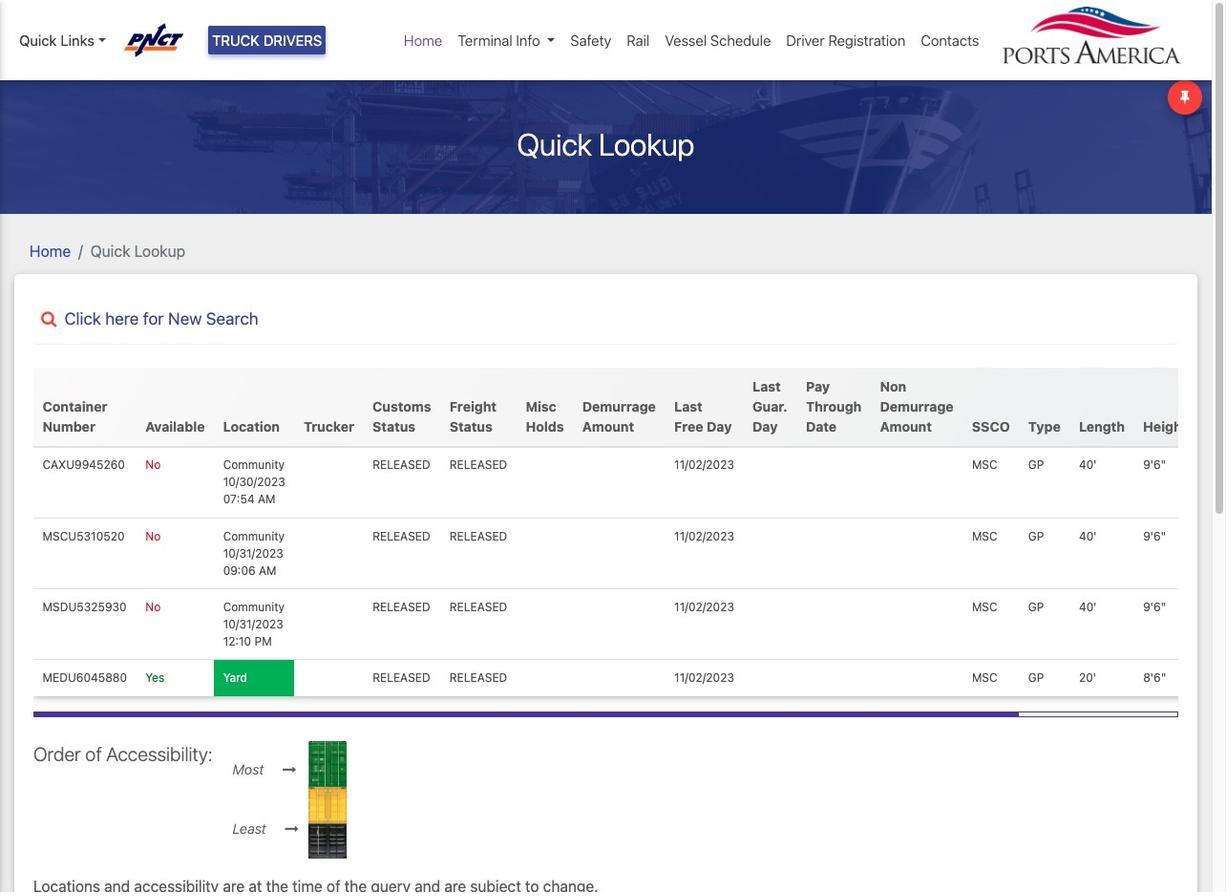 Task type: vqa. For each thing, say whether or not it's contained in the screenshot.
the Order of Accessibility:
yes



Task type: locate. For each thing, give the bounding box(es) containing it.
most
[[233, 761, 264, 778]]

2 vertical spatial community
[[223, 600, 285, 614]]

driver
[[787, 31, 825, 49]]

amount
[[582, 419, 634, 435], [880, 419, 932, 435]]

10/31/2023 inside community 10/31/2023 09:06 am
[[223, 546, 283, 560]]

here
[[105, 308, 139, 328]]

1 40' from the top
[[1079, 458, 1097, 472]]

1 horizontal spatial quick lookup
[[517, 126, 695, 162]]

type
[[1029, 419, 1061, 435]]

2 40' from the top
[[1079, 529, 1097, 543]]

gp
[[1029, 458, 1044, 472], [1029, 529, 1044, 543], [1029, 600, 1044, 614], [1029, 671, 1044, 685]]

0 vertical spatial no
[[145, 458, 161, 472]]

am inside community 10/30/2023 07:54 am
[[258, 492, 276, 507]]

am inside community 10/31/2023 09:06 am
[[259, 563, 277, 578]]

1 11/02/2023 from the top
[[675, 458, 735, 472]]

9'6" for community 10/31/2023 09:06 am
[[1144, 529, 1167, 543]]

vessel schedule link
[[657, 22, 779, 59]]

no for msdu5325930
[[145, 600, 161, 614]]

0 horizontal spatial quick lookup
[[90, 242, 185, 259]]

community 10/30/2023 07:54 am
[[223, 458, 285, 507]]

last free day
[[675, 399, 732, 435]]

09:06
[[223, 563, 256, 578]]

location
[[223, 419, 280, 435]]

1 msc from the top
[[972, 458, 998, 472]]

new
[[168, 308, 202, 328]]

0 vertical spatial am
[[258, 492, 276, 507]]

2 no from the top
[[145, 529, 161, 543]]

trucker
[[304, 419, 354, 435]]

rail link
[[619, 22, 657, 59]]

3 msc from the top
[[972, 600, 998, 614]]

status down customs
[[373, 419, 416, 435]]

contacts
[[921, 31, 980, 49]]

40'
[[1079, 458, 1097, 472], [1079, 529, 1097, 543], [1079, 600, 1097, 614]]

safety
[[571, 31, 612, 49]]

last inside last free day
[[675, 399, 703, 415]]

0 horizontal spatial quick
[[19, 31, 57, 49]]

registration
[[829, 31, 906, 49]]

10/31/2023 up 09:06
[[223, 546, 283, 560]]

long arrow right image right least
[[278, 823, 307, 837]]

07:54
[[223, 492, 255, 507]]

community up 10/30/2023
[[223, 458, 285, 472]]

customs
[[373, 399, 431, 415]]

terminal info
[[458, 31, 540, 49]]

2 10/31/2023 from the top
[[223, 617, 283, 631]]

2 9'6" from the top
[[1144, 529, 1167, 543]]

freight status
[[450, 399, 497, 435]]

amount down non
[[880, 419, 932, 435]]

3 11/02/2023 from the top
[[675, 600, 735, 614]]

0 horizontal spatial home
[[30, 242, 71, 259]]

no for mscu5310520
[[145, 529, 161, 543]]

1 horizontal spatial home
[[404, 31, 443, 49]]

last up free
[[675, 399, 703, 415]]

1 demurrage from the left
[[582, 399, 656, 415]]

demurrage amount
[[582, 399, 656, 435]]

msc
[[972, 458, 998, 472], [972, 529, 998, 543], [972, 600, 998, 614], [972, 671, 998, 685]]

2 vertical spatial 9'6"
[[1144, 600, 1167, 614]]

community up pm
[[223, 600, 285, 614]]

0 horizontal spatial day
[[707, 419, 732, 435]]

truck
[[212, 31, 260, 49]]

1 vertical spatial community
[[223, 529, 285, 543]]

home link
[[396, 22, 450, 59], [30, 242, 71, 259]]

amount inside demurrage amount
[[582, 419, 634, 435]]

truck drivers
[[212, 31, 322, 49]]

2 amount from the left
[[880, 419, 932, 435]]

1 horizontal spatial quick
[[90, 242, 130, 259]]

1 horizontal spatial demurrage
[[880, 399, 954, 415]]

demurrage down non
[[880, 399, 954, 415]]

2 11/02/2023 from the top
[[675, 529, 735, 543]]

1 vertical spatial no
[[145, 529, 161, 543]]

community for 07:54
[[223, 458, 285, 472]]

last
[[753, 379, 781, 395], [675, 399, 703, 415]]

0 vertical spatial long arrow right image
[[275, 763, 304, 777]]

status down the freight
[[450, 419, 493, 435]]

1 horizontal spatial last
[[753, 379, 781, 395]]

day inside 'last guar. day'
[[753, 419, 778, 435]]

no down available
[[145, 458, 161, 472]]

1 horizontal spatial amount
[[880, 419, 932, 435]]

2 vertical spatial quick
[[90, 242, 130, 259]]

10/31/2023 for 12:10
[[223, 617, 283, 631]]

1 vertical spatial 10/31/2023
[[223, 617, 283, 631]]

day
[[707, 419, 732, 435], [753, 419, 778, 435]]

status
[[373, 419, 416, 435], [450, 419, 493, 435]]

community inside community 10/30/2023 07:54 am
[[223, 458, 285, 472]]

20'
[[1079, 671, 1097, 685]]

driver registration link
[[779, 22, 914, 59]]

status inside customs status
[[373, 419, 416, 435]]

1 gp from the top
[[1029, 458, 1044, 472]]

gp for community 10/30/2023 07:54 am
[[1029, 458, 1044, 472]]

day inside last free day
[[707, 419, 732, 435]]

1 community from the top
[[223, 458, 285, 472]]

am down 10/30/2023
[[258, 492, 276, 507]]

home up search icon
[[30, 242, 71, 259]]

am right 09:06
[[259, 563, 277, 578]]

home
[[404, 31, 443, 49], [30, 242, 71, 259]]

1 vertical spatial home link
[[30, 242, 71, 259]]

date
[[806, 419, 837, 435]]

1 vertical spatial 40'
[[1079, 529, 1097, 543]]

1 day from the left
[[707, 419, 732, 435]]

status for freight status
[[450, 419, 493, 435]]

quick
[[19, 31, 57, 49], [517, 126, 592, 162], [90, 242, 130, 259]]

10/31/2023 for 09:06
[[223, 546, 283, 560]]

search
[[206, 308, 259, 328]]

ssco
[[972, 419, 1010, 435]]

0 vertical spatial home link
[[396, 22, 450, 59]]

terminal info link
[[450, 22, 563, 59]]

released
[[373, 458, 431, 472], [450, 458, 508, 472], [373, 529, 431, 543], [450, 529, 508, 543], [373, 600, 431, 614], [450, 600, 508, 614], [373, 671, 431, 685], [450, 671, 508, 685]]

3 gp from the top
[[1029, 600, 1044, 614]]

community for 09:06
[[223, 529, 285, 543]]

last inside 'last guar. day'
[[753, 379, 781, 395]]

contacts link
[[914, 22, 987, 59]]

2 status from the left
[[450, 419, 493, 435]]

long arrow right image for most
[[275, 763, 304, 777]]

quick links link
[[19, 30, 106, 51]]

last up guar.
[[753, 379, 781, 395]]

through
[[806, 399, 862, 415]]

1 vertical spatial quick
[[517, 126, 592, 162]]

3 community from the top
[[223, 600, 285, 614]]

4 11/02/2023 from the top
[[675, 671, 735, 685]]

home link left terminal
[[396, 22, 450, 59]]

long arrow right image for least
[[278, 823, 307, 837]]

demurrage
[[582, 399, 656, 415], [880, 399, 954, 415]]

click here for new search
[[64, 308, 259, 328]]

lookup
[[599, 126, 695, 162], [134, 242, 185, 259]]

misc
[[526, 399, 557, 415]]

am for 07:54
[[258, 492, 276, 507]]

9'6" for community 10/31/2023 12:10 pm
[[1144, 600, 1167, 614]]

2 day from the left
[[753, 419, 778, 435]]

holds
[[526, 419, 564, 435]]

9'6"
[[1144, 458, 1167, 472], [1144, 529, 1167, 543], [1144, 600, 1167, 614]]

0 horizontal spatial home link
[[30, 242, 71, 259]]

no right the mscu5310520
[[145, 529, 161, 543]]

0 horizontal spatial amount
[[582, 419, 634, 435]]

no right "msdu5325930"
[[145, 600, 161, 614]]

1 horizontal spatial home link
[[396, 22, 450, 59]]

0 vertical spatial 9'6"
[[1144, 458, 1167, 472]]

0 horizontal spatial last
[[675, 399, 703, 415]]

safety link
[[563, 22, 619, 59]]

2 demurrage from the left
[[880, 399, 954, 415]]

pay
[[806, 379, 830, 395]]

free
[[675, 419, 704, 435]]

non
[[880, 379, 907, 395]]

10/30/2023
[[223, 475, 285, 490]]

0 horizontal spatial status
[[373, 419, 416, 435]]

driver registration
[[787, 31, 906, 49]]

4 msc from the top
[[972, 671, 998, 685]]

1 amount from the left
[[582, 419, 634, 435]]

1 horizontal spatial status
[[450, 419, 493, 435]]

3 40' from the top
[[1079, 600, 1097, 614]]

2 vertical spatial 40'
[[1079, 600, 1097, 614]]

long arrow right image right most
[[275, 763, 304, 777]]

0 vertical spatial home
[[404, 31, 443, 49]]

am
[[258, 492, 276, 507], [259, 563, 277, 578]]

order of accessibility:
[[33, 743, 213, 765]]

day down guar.
[[753, 419, 778, 435]]

height
[[1144, 419, 1188, 435]]

3 9'6" from the top
[[1144, 600, 1167, 614]]

1 horizontal spatial day
[[753, 419, 778, 435]]

no for caxu9945260
[[145, 458, 161, 472]]

for
[[143, 308, 164, 328]]

2 msc from the top
[[972, 529, 998, 543]]

drivers
[[263, 31, 322, 49]]

11/02/2023
[[675, 458, 735, 472], [675, 529, 735, 543], [675, 600, 735, 614], [675, 671, 735, 685]]

1 10/31/2023 from the top
[[223, 546, 283, 560]]

3 no from the top
[[145, 600, 161, 614]]

container
[[43, 399, 107, 415]]

0 vertical spatial lookup
[[599, 126, 695, 162]]

1 9'6" from the top
[[1144, 458, 1167, 472]]

demurrage right misc holds
[[582, 399, 656, 415]]

day right free
[[707, 419, 732, 435]]

1 vertical spatial last
[[675, 399, 703, 415]]

0 vertical spatial quick lookup
[[517, 126, 695, 162]]

0 vertical spatial 40'
[[1079, 458, 1097, 472]]

0 horizontal spatial demurrage
[[582, 399, 656, 415]]

0 vertical spatial last
[[753, 379, 781, 395]]

0 horizontal spatial lookup
[[134, 242, 185, 259]]

amount right holds on the left top of the page
[[582, 419, 634, 435]]

vessel schedule
[[665, 31, 771, 49]]

2 vertical spatial no
[[145, 600, 161, 614]]

1 vertical spatial 9'6"
[[1144, 529, 1167, 543]]

1 vertical spatial long arrow right image
[[278, 823, 307, 837]]

1 vertical spatial quick lookup
[[90, 242, 185, 259]]

home left terminal
[[404, 31, 443, 49]]

medu6045880
[[43, 671, 127, 685]]

0 vertical spatial community
[[223, 458, 285, 472]]

1 vertical spatial am
[[259, 563, 277, 578]]

info
[[516, 31, 540, 49]]

0 vertical spatial 10/31/2023
[[223, 546, 283, 560]]

10/31/2023 up pm
[[223, 617, 283, 631]]

vessel
[[665, 31, 707, 49]]

am for 09:06
[[259, 563, 277, 578]]

community up 09:06
[[223, 529, 285, 543]]

2 gp from the top
[[1029, 529, 1044, 543]]

long arrow right image
[[275, 763, 304, 777], [278, 823, 307, 837]]

2 community from the top
[[223, 529, 285, 543]]

1 status from the left
[[373, 419, 416, 435]]

yard
[[223, 671, 247, 685]]

quick lookup
[[517, 126, 695, 162], [90, 242, 185, 259]]

40' for community 10/31/2023 12:10 pm
[[1079, 600, 1097, 614]]

10/31/2023 inside community 10/31/2023 12:10 pm
[[223, 617, 283, 631]]

status inside freight status
[[450, 419, 493, 435]]

0 vertical spatial quick
[[19, 31, 57, 49]]

home link up search icon
[[30, 242, 71, 259]]

quick links
[[19, 31, 94, 49]]

10/31/2023
[[223, 546, 283, 560], [223, 617, 283, 631]]

links
[[61, 31, 94, 49]]

community
[[223, 458, 285, 472], [223, 529, 285, 543], [223, 600, 285, 614]]

1 no from the top
[[145, 458, 161, 472]]



Task type: describe. For each thing, give the bounding box(es) containing it.
of
[[85, 743, 102, 765]]

msc for community 10/31/2023 12:10 pm
[[972, 600, 998, 614]]

container number
[[43, 399, 107, 435]]

last for last guar. day
[[753, 379, 781, 395]]

1 horizontal spatial lookup
[[599, 126, 695, 162]]

11/02/2023 for community 10/30/2023 07:54 am
[[675, 458, 735, 472]]

2 horizontal spatial quick
[[517, 126, 592, 162]]

40' for community 10/31/2023 09:06 am
[[1079, 529, 1097, 543]]

community for 12:10
[[223, 600, 285, 614]]

order
[[33, 743, 81, 765]]

terminal
[[458, 31, 513, 49]]

4 gp from the top
[[1029, 671, 1044, 685]]

guar.
[[753, 399, 788, 415]]

msc for community 10/30/2023 07:54 am
[[972, 458, 998, 472]]

day for last guar. day
[[753, 419, 778, 435]]

available
[[145, 419, 205, 435]]

pm
[[255, 634, 272, 648]]

8'6"
[[1144, 671, 1167, 685]]

status for customs status
[[373, 419, 416, 435]]

mscu5310520
[[43, 529, 125, 543]]

community 10/31/2023 09:06 am
[[223, 529, 285, 578]]

non demurrage amount
[[880, 379, 954, 435]]

msc for community 10/31/2023 09:06 am
[[972, 529, 998, 543]]

quick inside 'link'
[[19, 31, 57, 49]]

freight
[[450, 399, 497, 415]]

amount inside non demurrage amount
[[880, 419, 932, 435]]

least
[[233, 821, 266, 837]]

truck drivers link
[[208, 26, 326, 55]]

accessibility:
[[106, 743, 213, 765]]

last for last free day
[[675, 399, 703, 415]]

caxu9945260
[[43, 458, 125, 472]]

search image
[[41, 311, 57, 328]]

gp for community 10/31/2023 09:06 am
[[1029, 529, 1044, 543]]

schedule
[[711, 31, 771, 49]]

click
[[64, 308, 101, 328]]

length
[[1079, 419, 1125, 435]]

pay through date
[[806, 379, 862, 435]]

1 vertical spatial lookup
[[134, 242, 185, 259]]

1 vertical spatial home
[[30, 242, 71, 259]]

rail
[[627, 31, 650, 49]]

gp for community 10/31/2023 12:10 pm
[[1029, 600, 1044, 614]]

misc holds
[[526, 399, 564, 435]]

last guar. day
[[753, 379, 788, 435]]

11/02/2023 for community 10/31/2023 09:06 am
[[675, 529, 735, 543]]

yes
[[145, 671, 165, 685]]

click here for new search link
[[33, 308, 1179, 328]]

community 10/31/2023 12:10 pm
[[223, 600, 285, 648]]

11/02/2023 for community 10/31/2023 12:10 pm
[[675, 600, 735, 614]]

day for last free day
[[707, 419, 732, 435]]

msdu5325930
[[43, 600, 127, 614]]

40' for community 10/30/2023 07:54 am
[[1079, 458, 1097, 472]]

9'6" for community 10/30/2023 07:54 am
[[1144, 458, 1167, 472]]

12:10
[[223, 634, 251, 648]]

customs status
[[373, 399, 431, 435]]

number
[[43, 419, 95, 435]]



